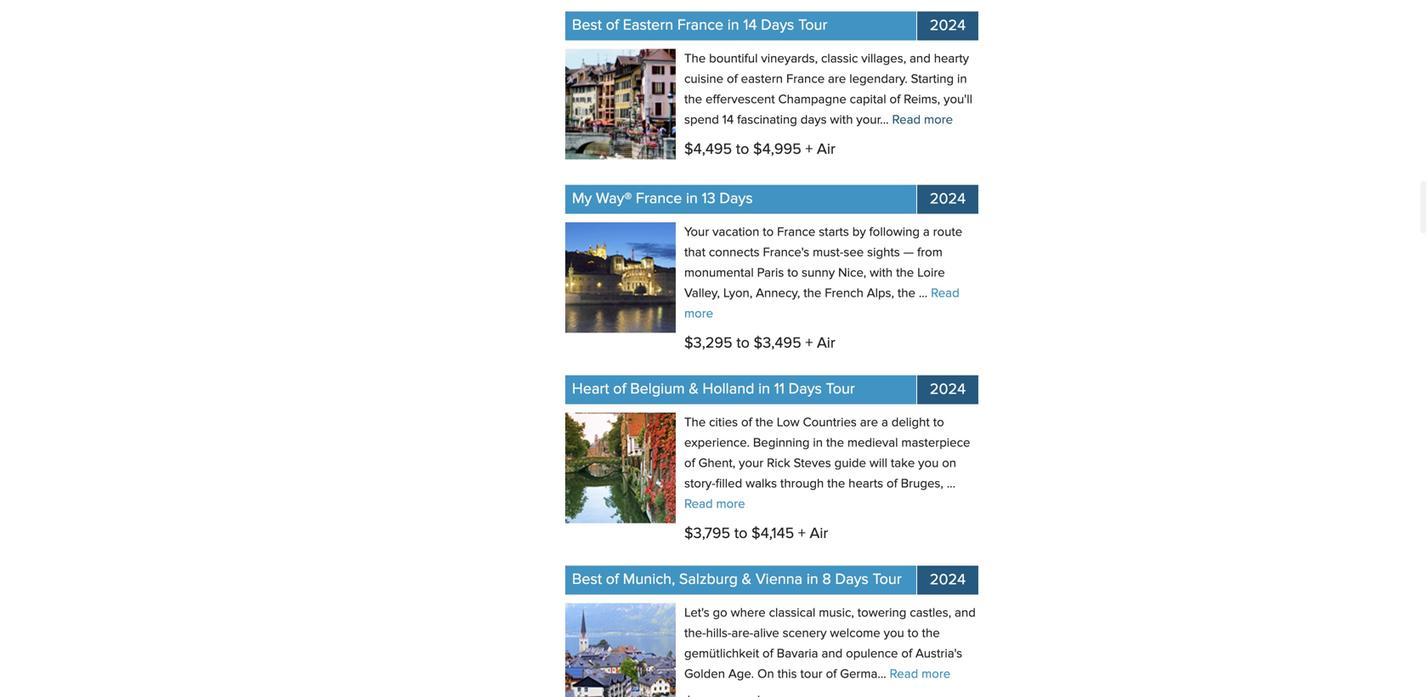 Task type: vqa. For each thing, say whether or not it's contained in the screenshot.
top 'with'
yes



Task type: describe. For each thing, give the bounding box(es) containing it.
13
[[702, 191, 716, 207]]

france up bountiful on the top of page
[[678, 18, 724, 33]]

to left $4,145
[[734, 526, 748, 541]]

monumental
[[684, 267, 754, 280]]

starts
[[819, 226, 849, 239]]

my way® france in 13 days
[[572, 191, 753, 207]]

bavaria
[[777, 648, 818, 661]]

—
[[904, 247, 914, 259]]

you inside the cities of the low countries are a delight to experience. beginning in the medieval masterpiece of ghent, your rick steves guide will take you on story-filled walks through the hearts of bruges, ... read more
[[918, 457, 939, 470]]

valley,
[[684, 287, 720, 300]]

of left "eastern"
[[606, 18, 619, 33]]

$3,795 to $4,145 + air
[[684, 526, 828, 541]]

on
[[758, 668, 774, 681]]

1 horizontal spatial &
[[742, 572, 752, 587]]

alps,
[[867, 287, 894, 300]]

2024 for heart of belgium & holland in 11 days tour
[[930, 382, 966, 397]]

days
[[801, 114, 827, 127]]

delight
[[892, 417, 930, 429]]

the down guide
[[827, 478, 845, 491]]

story-
[[684, 478, 716, 491]]

to right $4,495
[[736, 142, 749, 157]]

you inside let's go where classical music, towering castles, and the-hills-are-alive scenery welcome you to the gemütlichkeit of bavaria and opulence of austria's golden age. on this tour of germa...
[[884, 627, 905, 640]]

through
[[780, 478, 824, 491]]

2024 for my way® france in 13 days
[[930, 192, 966, 207]]

best of munich, salzburg & vienna in 8 days tour 2024 image
[[565, 603, 676, 697]]

to inside let's go where classical music, towering castles, and the-hills-are-alive scenery welcome you to the gemütlichkeit of bavaria and opulence of austria's golden age. on this tour of germa...
[[908, 627, 919, 640]]

$3,295
[[684, 336, 733, 351]]

... inside your vacation to france starts by following a route that connects france's must-see sights — from monumental paris to sunny nice, with the loire valley, lyon, annecy, the french alps, the ...
[[919, 287, 928, 300]]

eastern
[[623, 18, 674, 33]]

experience.
[[684, 437, 750, 450]]

14 inside the bountiful vineyards, classic villages, and hearty cuisine of eastern france are legendary. starting in the effervescent champagne capital of reims, you'll spend 14 fascinating days with your...
[[723, 114, 734, 127]]

bruges,
[[901, 478, 944, 491]]

alive
[[754, 627, 779, 640]]

this
[[778, 668, 797, 681]]

route
[[933, 226, 963, 239]]

heart of belgium & holland in 11 days tour
[[572, 382, 855, 397]]

best of munich, salzburg & vienna in 8 days tour
[[572, 572, 902, 587]]

countries
[[803, 417, 857, 429]]

more for days
[[684, 308, 713, 321]]

walks
[[746, 478, 777, 491]]

heart
[[572, 382, 609, 397]]

loire
[[918, 267, 945, 280]]

france right way®
[[636, 191, 682, 207]]

france's
[[763, 247, 810, 259]]

the for the bountiful vineyards, classic villages, and hearty cuisine of eastern france are legendary. starting in the effervescent champagne capital of reims, you'll spend 14 fascinating days with your...
[[684, 53, 706, 65]]

salzburg
[[679, 572, 738, 587]]

the-
[[684, 627, 706, 640]]

air for $3,795 to $4,145 + air
[[810, 526, 828, 541]]

2 vertical spatial and
[[822, 648, 843, 661]]

france inside your vacation to france starts by following a route that connects france's must-see sights — from monumental paris to sunny nice, with the loire valley, lyon, annecy, the french alps, the ...
[[777, 226, 816, 239]]

take
[[891, 457, 915, 470]]

the right 'alps,' on the right top of page
[[898, 287, 916, 300]]

you'll
[[944, 94, 973, 106]]

low
[[777, 417, 800, 429]]

best for best of eastern france in 14 days tour
[[572, 18, 602, 33]]

guide
[[835, 457, 866, 470]]

in left 8 on the right bottom of the page
[[807, 572, 819, 587]]

starting
[[911, 73, 954, 86]]

cities
[[709, 417, 738, 429]]

... inside the cities of the low countries are a delight to experience. beginning in the medieval masterpiece of ghent, your rick steves guide will take you on story-filled walks through the hearts of bruges, ... read more
[[947, 478, 956, 491]]

0 vertical spatial tour
[[798, 18, 828, 33]]

paris
[[757, 267, 784, 280]]

masterpiece
[[902, 437, 971, 450]]

air for $3,295 to $3,495 + air
[[817, 336, 836, 351]]

2 vertical spatial read more
[[890, 668, 951, 681]]

beginning
[[753, 437, 810, 450]]

lyon,
[[723, 287, 753, 300]]

classical
[[769, 607, 816, 620]]

of right cities on the bottom
[[741, 417, 752, 429]]

with inside your vacation to france starts by following a route that connects france's must-see sights — from monumental paris to sunny nice, with the loire valley, lyon, annecy, the french alps, the ...
[[870, 267, 893, 280]]

$4,995
[[753, 142, 802, 157]]

of right heart
[[613, 382, 626, 397]]

annecy,
[[756, 287, 800, 300]]

with inside the bountiful vineyards, classic villages, and hearty cuisine of eastern france are legendary. starting in the effervescent champagne capital of reims, you'll spend 14 fascinating days with your...
[[830, 114, 853, 127]]

rick
[[767, 457, 791, 470]]

of down take
[[887, 478, 898, 491]]

french
[[825, 287, 864, 300]]

$4,495 to $4,995 + air
[[684, 142, 836, 157]]

france inside the bountiful vineyards, classic villages, and hearty cuisine of eastern france are legendary. starting in the effervescent champagne capital of reims, you'll spend 14 fascinating days with your...
[[786, 73, 825, 86]]

germa...
[[840, 668, 887, 681]]

eastern
[[741, 73, 783, 86]]

2 horizontal spatial and
[[955, 607, 976, 620]]

ghent,
[[699, 457, 736, 470]]

see
[[844, 247, 864, 259]]

gemütlichkeit
[[684, 648, 759, 661]]

in up bountiful on the top of page
[[728, 18, 740, 33]]

of up story- at the bottom of page
[[684, 457, 695, 470]]

to down france's
[[788, 267, 799, 280]]

reims,
[[904, 94, 941, 106]]

your...
[[857, 114, 889, 127]]

of down bountiful on the top of page
[[727, 73, 738, 86]]

the cities of the low countries are a delight to experience. beginning in the medieval masterpiece of ghent, your rick steves guide will take you on story-filled walks through the hearts of bruges, ... read more
[[684, 417, 971, 511]]

2 vertical spatial tour
[[873, 572, 902, 587]]

nice,
[[838, 267, 867, 280]]



Task type: locate. For each thing, give the bounding box(es) containing it.
1 horizontal spatial a
[[923, 226, 930, 239]]

1 horizontal spatial you
[[918, 457, 939, 470]]

must-
[[813, 247, 844, 259]]

villages,
[[862, 53, 907, 65]]

1 vertical spatial tour
[[826, 382, 855, 397]]

to inside the cities of the low countries are a delight to experience. beginning in the medieval masterpiece of ghent, your rick steves guide will take you on story-filled walks through the hearts of bruges, ... read more
[[933, 417, 944, 429]]

best left munich,
[[572, 572, 602, 587]]

read inside the cities of the low countries are a delight to experience. beginning in the medieval masterpiece of ghent, your rick steves guide will take you on story-filled walks through the hearts of bruges, ... read more
[[684, 498, 713, 511]]

the for the cities of the low countries are a delight to experience. beginning in the medieval masterpiece of ghent, your rick steves guide will take you on story-filled walks through the hearts of bruges, ... read more
[[684, 417, 706, 429]]

the down countries on the bottom of the page
[[826, 437, 844, 450]]

to
[[736, 142, 749, 157], [763, 226, 774, 239], [788, 267, 799, 280], [737, 336, 750, 351], [933, 417, 944, 429], [734, 526, 748, 541], [908, 627, 919, 640]]

belgium
[[630, 382, 685, 397]]

2 vertical spatial +
[[798, 526, 806, 541]]

you left on
[[918, 457, 939, 470]]

champagne
[[778, 94, 847, 106]]

the inside the bountiful vineyards, classic villages, and hearty cuisine of eastern france are legendary. starting in the effervescent champagne capital of reims, you'll spend 14 fascinating days with your...
[[684, 53, 706, 65]]

tour
[[801, 668, 823, 681]]

welcome
[[830, 627, 881, 640]]

0 vertical spatial +
[[806, 142, 813, 157]]

best left "eastern"
[[572, 18, 602, 33]]

and up 'tour'
[[822, 648, 843, 661]]

read more down reims,
[[892, 114, 953, 127]]

and up starting
[[910, 53, 931, 65]]

scenery
[[783, 627, 827, 640]]

air right $3,495
[[817, 336, 836, 351]]

and right castles,
[[955, 607, 976, 620]]

the down castles,
[[922, 627, 940, 640]]

bountiful
[[709, 53, 758, 65]]

my way® france in 13 days 2024 image
[[565, 222, 676, 333]]

0 vertical spatial best
[[572, 18, 602, 33]]

+ for $4,145
[[798, 526, 806, 541]]

1 the from the top
[[684, 53, 706, 65]]

1 vertical spatial the
[[684, 417, 706, 429]]

0 vertical spatial with
[[830, 114, 853, 127]]

hills-
[[706, 627, 732, 640]]

of down alive
[[763, 648, 774, 661]]

the inside the bountiful vineyards, classic villages, and hearty cuisine of eastern france are legendary. starting in the effervescent champagne capital of reims, you'll spend 14 fascinating days with your...
[[684, 94, 702, 106]]

0 vertical spatial 14
[[743, 18, 757, 33]]

in inside the cities of the low countries are a delight to experience. beginning in the medieval masterpiece of ghent, your rick steves guide will take you on story-filled walks through the hearts of bruges, ... read more
[[813, 437, 823, 450]]

of left munich,
[[606, 572, 619, 587]]

0 vertical spatial ...
[[919, 287, 928, 300]]

of left austria's
[[902, 648, 913, 661]]

best of eastern france in 14 days tour 2024 image
[[565, 49, 676, 159]]

steves
[[794, 457, 831, 470]]

in left 13
[[686, 191, 698, 207]]

14 down effervescent
[[723, 114, 734, 127]]

the down —
[[896, 267, 914, 280]]

the bountiful vineyards, classic villages, and hearty cuisine of eastern france are legendary. starting in the effervescent champagne capital of reims, you'll spend 14 fascinating days with your...
[[684, 53, 973, 127]]

following
[[869, 226, 920, 239]]

in left 11
[[759, 382, 770, 397]]

where
[[731, 607, 766, 620]]

go
[[713, 607, 728, 620]]

0 vertical spatial &
[[689, 382, 699, 397]]

2 the from the top
[[684, 417, 706, 429]]

1 vertical spatial and
[[955, 607, 976, 620]]

read down story- at the bottom of page
[[684, 498, 713, 511]]

read down loire
[[931, 287, 960, 300]]

in up the steves
[[813, 437, 823, 450]]

music,
[[819, 607, 854, 620]]

+ right $3,495
[[805, 336, 813, 351]]

0 vertical spatial and
[[910, 53, 931, 65]]

more for vienna
[[922, 668, 951, 681]]

1 vertical spatial best
[[572, 572, 602, 587]]

towering
[[858, 607, 907, 620]]

0 horizontal spatial a
[[882, 417, 888, 429]]

1 vertical spatial 14
[[723, 114, 734, 127]]

0 vertical spatial read more
[[892, 114, 953, 127]]

and inside the bountiful vineyards, classic villages, and hearty cuisine of eastern france are legendary. starting in the effervescent champagne capital of reims, you'll spend 14 fascinating days with your...
[[910, 53, 931, 65]]

read for best of eastern france in 14 days tour
[[892, 114, 921, 127]]

2024 up the hearty
[[930, 18, 966, 34]]

0 horizontal spatial you
[[884, 627, 905, 640]]

spend
[[684, 114, 719, 127]]

with up 'alps,' on the right top of page
[[870, 267, 893, 280]]

are-
[[732, 627, 754, 640]]

$3,795
[[684, 526, 731, 541]]

sights
[[867, 247, 900, 259]]

heart of belgium & holland in 11 days tour 2024 image
[[565, 413, 676, 523]]

0 horizontal spatial are
[[828, 73, 846, 86]]

1 vertical spatial ...
[[947, 478, 956, 491]]

best for best of munich, salzburg & vienna in 8 days tour
[[572, 572, 602, 587]]

+ for $4,995
[[806, 142, 813, 157]]

& left vienna
[[742, 572, 752, 587]]

a inside the cities of the low countries are a delight to experience. beginning in the medieval masterpiece of ghent, your rick steves guide will take you on story-filled walks through the hearts of bruges, ... read more
[[882, 417, 888, 429]]

the inside let's go where classical music, towering castles, and the-hills-are-alive scenery welcome you to the gemütlichkeit of bavaria and opulence of austria's golden age. on this tour of germa...
[[922, 627, 940, 640]]

8
[[823, 572, 831, 587]]

+ down days
[[806, 142, 813, 157]]

fascinating
[[737, 114, 797, 127]]

1 horizontal spatial 14
[[743, 18, 757, 33]]

are inside the bountiful vineyards, classic villages, and hearty cuisine of eastern france are legendary. starting in the effervescent champagne capital of reims, you'll spend 14 fascinating days with your...
[[828, 73, 846, 86]]

are down classic
[[828, 73, 846, 86]]

of down legendary. at the top right
[[890, 94, 901, 106]]

in inside the bountiful vineyards, classic villages, and hearty cuisine of eastern france are legendary. starting in the effervescent champagne capital of reims, you'll spend 14 fascinating days with your...
[[957, 73, 967, 86]]

read for best of munich, salzburg & vienna in 8 days tour
[[890, 668, 919, 681]]

capital
[[850, 94, 887, 106]]

my
[[572, 191, 592, 207]]

2024 for best of eastern france in 14 days tour
[[930, 18, 966, 34]]

the up spend at top
[[684, 94, 702, 106]]

1 vertical spatial &
[[742, 572, 752, 587]]

sunny
[[802, 267, 835, 280]]

golden
[[684, 668, 725, 681]]

+ right $4,145
[[798, 526, 806, 541]]

read more
[[892, 114, 953, 127], [684, 287, 960, 321], [890, 668, 951, 681]]

to up france's
[[763, 226, 774, 239]]

$3,295 to $3,495 + air
[[684, 336, 836, 351]]

to down castles,
[[908, 627, 919, 640]]

0 vertical spatial a
[[923, 226, 930, 239]]

from
[[917, 247, 943, 259]]

to left $3,495
[[737, 336, 750, 351]]

tour up towering
[[873, 572, 902, 587]]

0 horizontal spatial with
[[830, 114, 853, 127]]

0 vertical spatial the
[[684, 53, 706, 65]]

tour up countries on the bottom of the page
[[826, 382, 855, 397]]

by
[[853, 226, 866, 239]]

more for 14
[[924, 114, 953, 127]]

... down loire
[[919, 287, 928, 300]]

1 horizontal spatial with
[[870, 267, 893, 280]]

14 up bountiful on the top of page
[[743, 18, 757, 33]]

1 2024 from the top
[[930, 18, 966, 34]]

in up you'll
[[957, 73, 967, 86]]

3 2024 from the top
[[930, 382, 966, 397]]

1 vertical spatial a
[[882, 417, 888, 429]]

the
[[684, 53, 706, 65], [684, 417, 706, 429]]

classic
[[821, 53, 858, 65]]

best of eastern france in 14 days tour
[[572, 18, 828, 33]]

a up medieval
[[882, 417, 888, 429]]

days up vineyards,
[[761, 18, 795, 33]]

your
[[739, 457, 764, 470]]

vineyards,
[[761, 53, 818, 65]]

opulence
[[846, 648, 898, 661]]

0 vertical spatial air
[[817, 142, 836, 157]]

0 horizontal spatial 14
[[723, 114, 734, 127]]

you
[[918, 457, 939, 470], [884, 627, 905, 640]]

to up masterpiece
[[933, 417, 944, 429]]

4 2024 from the top
[[930, 573, 966, 588]]

more down austria's
[[922, 668, 951, 681]]

your
[[684, 226, 709, 239]]

read down opulence
[[890, 668, 919, 681]]

1 vertical spatial with
[[870, 267, 893, 280]]

the left cities on the bottom
[[684, 417, 706, 429]]

legendary.
[[850, 73, 908, 86]]

the down sunny
[[804, 287, 822, 300]]

$3,495
[[754, 336, 802, 351]]

1 vertical spatial are
[[860, 417, 878, 429]]

0 vertical spatial are
[[828, 73, 846, 86]]

will
[[870, 457, 888, 470]]

let's go where classical music, towering castles, and the-hills-are-alive scenery welcome you to the gemütlichkeit of bavaria and opulence of austria's golden age. on this tour of germa...
[[684, 607, 976, 681]]

2024 up masterpiece
[[930, 382, 966, 397]]

+ for $3,495
[[805, 336, 813, 351]]

0 vertical spatial you
[[918, 457, 939, 470]]

more down reims,
[[924, 114, 953, 127]]

0 horizontal spatial ...
[[919, 287, 928, 300]]

more down filled
[[716, 498, 745, 511]]

a for delight
[[882, 417, 888, 429]]

let's
[[684, 607, 710, 620]]

read more down austria's
[[890, 668, 951, 681]]

vacation
[[713, 226, 760, 239]]

1 vertical spatial air
[[817, 336, 836, 351]]

vienna
[[756, 572, 803, 587]]

...
[[919, 287, 928, 300], [947, 478, 956, 491]]

more inside the cities of the low countries are a delight to experience. beginning in the medieval masterpiece of ghent, your rick steves guide will take you on story-filled walks through the hearts of bruges, ... read more
[[716, 498, 745, 511]]

read more for $4,495 to $4,995 + air
[[892, 114, 953, 127]]

austria's
[[916, 648, 963, 661]]

2024 up route
[[930, 192, 966, 207]]

days right 8 on the right bottom of the page
[[835, 572, 869, 587]]

air down days
[[817, 142, 836, 157]]

1 best from the top
[[572, 18, 602, 33]]

2024 up castles,
[[930, 573, 966, 588]]

a
[[923, 226, 930, 239], [882, 417, 888, 429]]

a for route
[[923, 226, 930, 239]]

with
[[830, 114, 853, 127], [870, 267, 893, 280]]

in
[[728, 18, 740, 33], [957, 73, 967, 86], [686, 191, 698, 207], [759, 382, 770, 397], [813, 437, 823, 450], [807, 572, 819, 587]]

2 2024 from the top
[[930, 192, 966, 207]]

age.
[[729, 668, 754, 681]]

of right 'tour'
[[826, 668, 837, 681]]

way®
[[596, 191, 632, 207]]

with right days
[[830, 114, 853, 127]]

you down towering
[[884, 627, 905, 640]]

medieval
[[848, 437, 898, 450]]

cuisine
[[684, 73, 724, 86]]

france up france's
[[777, 226, 816, 239]]

read more for $3,295 to $3,495 + air
[[684, 287, 960, 321]]

air for $4,495 to $4,995 + air
[[817, 142, 836, 157]]

are inside the cities of the low countries are a delight to experience. beginning in the medieval masterpiece of ghent, your rick steves guide will take you on story-filled walks through the hearts of bruges, ... read more
[[860, 417, 878, 429]]

0 horizontal spatial &
[[689, 382, 699, 397]]

11
[[774, 382, 785, 397]]

days right 13
[[720, 191, 753, 207]]

read for my way® france in 13 days
[[931, 287, 960, 300]]

tour up vineyards,
[[798, 18, 828, 33]]

read down reims,
[[892, 114, 921, 127]]

on
[[942, 457, 957, 470]]

the up cuisine
[[684, 53, 706, 65]]

& left holland
[[689, 382, 699, 397]]

your vacation to france starts by following a route that connects france's must-see sights — from monumental paris to sunny nice, with the loire valley, lyon, annecy, the french alps, the ...
[[684, 226, 963, 300]]

are up medieval
[[860, 417, 878, 429]]

the left low
[[756, 417, 774, 429]]

read more down sunny
[[684, 287, 960, 321]]

$4,495
[[684, 142, 732, 157]]

castles,
[[910, 607, 952, 620]]

air
[[817, 142, 836, 157], [817, 336, 836, 351], [810, 526, 828, 541]]

air right $4,145
[[810, 526, 828, 541]]

more
[[924, 114, 953, 127], [684, 308, 713, 321], [716, 498, 745, 511], [922, 668, 951, 681]]

that
[[684, 247, 706, 259]]

2024 for best of munich, salzburg & vienna in 8 days tour
[[930, 573, 966, 588]]

2 best from the top
[[572, 572, 602, 587]]

are
[[828, 73, 846, 86], [860, 417, 878, 429]]

france up 'champagne'
[[786, 73, 825, 86]]

more down valley,
[[684, 308, 713, 321]]

1 horizontal spatial and
[[910, 53, 931, 65]]

&
[[689, 382, 699, 397], [742, 572, 752, 587]]

filled
[[716, 478, 742, 491]]

days right 11
[[789, 382, 822, 397]]

1 vertical spatial +
[[805, 336, 813, 351]]

1 horizontal spatial ...
[[947, 478, 956, 491]]

effervescent
[[706, 94, 775, 106]]

munich,
[[623, 572, 675, 587]]

the inside the cities of the low countries are a delight to experience. beginning in the medieval masterpiece of ghent, your rick steves guide will take you on story-filled walks through the hearts of bruges, ... read more
[[684, 417, 706, 429]]

a up from
[[923, 226, 930, 239]]

holland
[[703, 382, 755, 397]]

hearts
[[849, 478, 884, 491]]

france
[[678, 18, 724, 33], [786, 73, 825, 86], [636, 191, 682, 207], [777, 226, 816, 239]]

1 horizontal spatial are
[[860, 417, 878, 429]]

0 horizontal spatial and
[[822, 648, 843, 661]]

2 vertical spatial air
[[810, 526, 828, 541]]

hearty
[[934, 53, 969, 65]]

a inside your vacation to france starts by following a route that connects france's must-see sights — from monumental paris to sunny nice, with the loire valley, lyon, annecy, the french alps, the ...
[[923, 226, 930, 239]]

1 vertical spatial you
[[884, 627, 905, 640]]

... down on
[[947, 478, 956, 491]]

1 vertical spatial read more
[[684, 287, 960, 321]]



